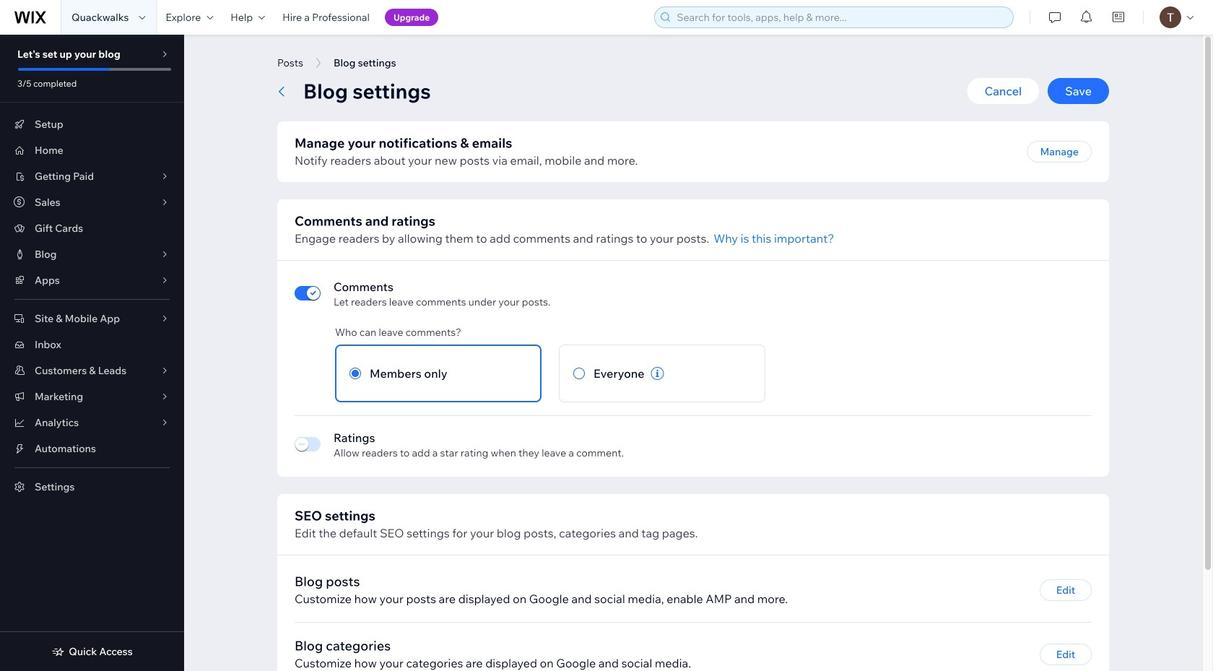 Task type: vqa. For each thing, say whether or not it's contained in the screenshot.
Professional at the top of page
no



Task type: describe. For each thing, give the bounding box(es) containing it.
sidebar element
[[0, 35, 184, 671]]



Task type: locate. For each thing, give the bounding box(es) containing it.
option group
[[335, 345, 1092, 402]]

Search for tools, apps, help & more... field
[[673, 7, 1009, 27]]



